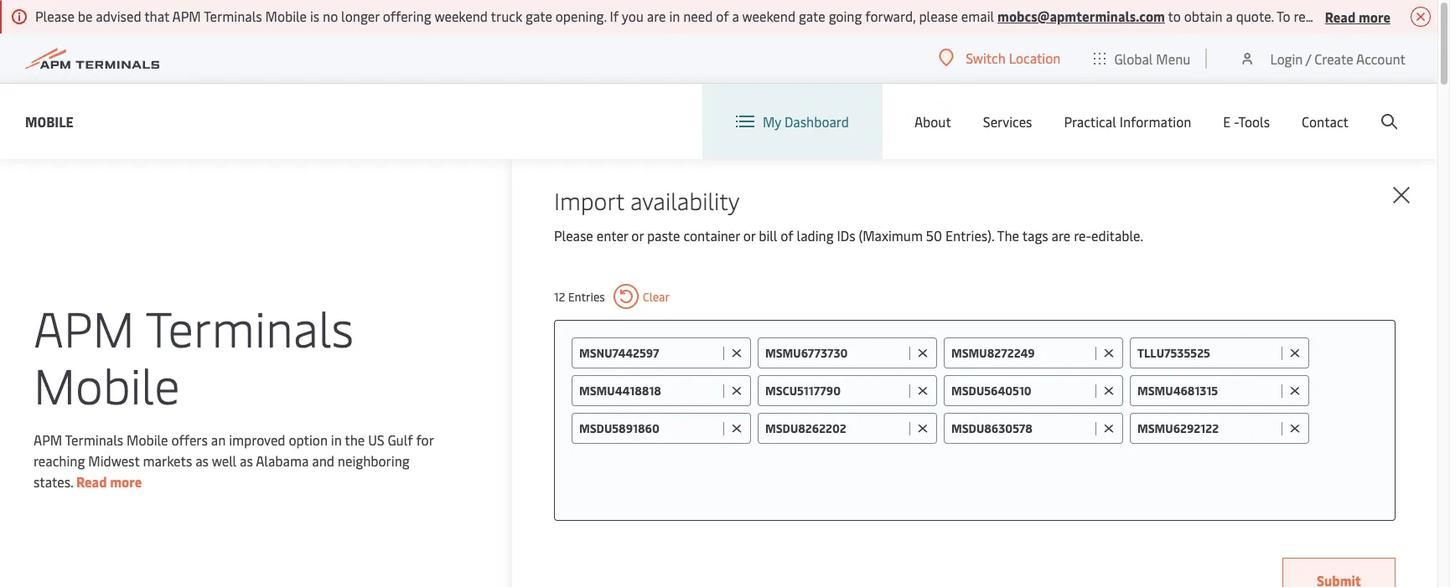 Task type: locate. For each thing, give the bounding box(es) containing it.
as
[[195, 451, 209, 470], [240, 451, 253, 470]]

read up login / create account
[[1325, 7, 1356, 26]]

mobile inside apm terminals mobile offers an improved option in the us gulf for reaching midwest markets as well as alabama and neighboring states.
[[127, 431, 168, 449]]

2 as from the left
[[240, 451, 253, 470]]

1 horizontal spatial read
[[1325, 7, 1356, 26]]

are right you
[[647, 7, 666, 25]]

0 horizontal spatial as
[[195, 451, 209, 470]]

you
[[622, 7, 644, 25]]

0 vertical spatial in
[[669, 7, 680, 25]]

create
[[1315, 49, 1354, 67]]

0 horizontal spatial gate
[[526, 7, 552, 25]]

please
[[919, 7, 958, 25]]

login / create account link
[[1239, 34, 1406, 83]]

read more link
[[76, 472, 142, 491]]

1 horizontal spatial gate
[[799, 7, 826, 25]]

of right bill
[[781, 226, 794, 245]]

1 vertical spatial read more
[[76, 472, 142, 491]]

tools
[[1239, 112, 1270, 131]]

services
[[983, 112, 1032, 131]]

mobile
[[265, 7, 307, 25], [25, 112, 74, 130], [34, 351, 180, 417], [127, 431, 168, 449]]

availability
[[630, 184, 740, 216]]

1 vertical spatial read
[[76, 472, 107, 491]]

login / create account
[[1270, 49, 1406, 67]]

terminals inside apm terminals mobile
[[145, 294, 354, 360]]

more up account
[[1359, 7, 1391, 26]]

read more down "midwest"
[[76, 472, 142, 491]]

2 weekend from the left
[[742, 7, 796, 25]]

0 horizontal spatial more
[[110, 472, 142, 491]]

/
[[1306, 49, 1312, 67]]

2 vertical spatial terminals
[[65, 431, 123, 449]]

please for please be advised that apm terminals mobile is no longer offering weekend truck gate opening. if you are in need of a weekend gate going forward, please email mobcs@apmterminals.com to obtain a quote. to receive future alerts via em
[[35, 7, 74, 25]]

as right well
[[240, 451, 253, 470]]

Entered ID text field
[[579, 345, 719, 361], [952, 345, 1092, 361], [1138, 345, 1278, 361], [579, 383, 719, 399], [1138, 383, 1278, 399], [952, 421, 1092, 437], [1138, 421, 1278, 437]]

apm
[[172, 7, 201, 25], [34, 294, 135, 360], [34, 431, 62, 449]]

lading
[[797, 226, 834, 245]]

practical
[[1064, 112, 1117, 131]]

read
[[1325, 7, 1356, 26], [76, 472, 107, 491]]

1 horizontal spatial please
[[554, 226, 593, 245]]

entries
[[568, 289, 605, 305]]

going
[[829, 7, 862, 25]]

close alert image
[[1411, 7, 1431, 27]]

the
[[345, 431, 365, 449]]

0 horizontal spatial a
[[732, 7, 739, 25]]

12
[[554, 289, 565, 305]]

clear button
[[613, 284, 670, 309]]

0 vertical spatial read more
[[1325, 7, 1391, 26]]

practical information
[[1064, 112, 1192, 131]]

well
[[212, 451, 237, 470]]

more down "midwest"
[[110, 472, 142, 491]]

1 or from the left
[[632, 226, 644, 245]]

weekend left truck
[[435, 7, 488, 25]]

as left well
[[195, 451, 209, 470]]

gate right truck
[[526, 7, 552, 25]]

markets
[[143, 451, 192, 470]]

receive
[[1294, 7, 1336, 25]]

12 entries
[[554, 289, 605, 305]]

mobcs@apmterminals.com link
[[998, 7, 1165, 25]]

more inside button
[[1359, 7, 1391, 26]]

1 vertical spatial more
[[110, 472, 142, 491]]

terminals for apm terminals mobile
[[145, 294, 354, 360]]

-
[[1234, 112, 1239, 131]]

gate left the going at the top right
[[799, 7, 826, 25]]

or
[[632, 226, 644, 245], [743, 226, 756, 245]]

0 vertical spatial more
[[1359, 7, 1391, 26]]

read more button
[[1325, 6, 1391, 27]]

more
[[1359, 7, 1391, 26], [110, 472, 142, 491]]

please
[[35, 7, 74, 25], [554, 226, 593, 245]]

0 vertical spatial read
[[1325, 7, 1356, 26]]

for
[[416, 431, 434, 449]]

0 vertical spatial terminals
[[204, 7, 262, 25]]

the
[[997, 226, 1020, 245]]

that
[[144, 7, 169, 25]]

are left re- at the top of page
[[1052, 226, 1071, 245]]

offers
[[171, 431, 208, 449]]

1 horizontal spatial as
[[240, 451, 253, 470]]

to
[[1168, 7, 1181, 25]]

please down import
[[554, 226, 593, 245]]

1 vertical spatial apm
[[34, 294, 135, 360]]

global
[[1115, 49, 1153, 67]]

1 vertical spatial please
[[554, 226, 593, 245]]

Entered ID text field
[[765, 345, 905, 361], [765, 383, 905, 399], [952, 383, 1092, 399], [579, 421, 719, 437], [765, 421, 905, 437]]

apm inside apm terminals mobile offers an improved option in the us gulf for reaching midwest markets as well as alabama and neighboring states.
[[34, 431, 62, 449]]

0 horizontal spatial read more
[[76, 472, 142, 491]]

apm for apm terminals mobile
[[34, 294, 135, 360]]

1 horizontal spatial or
[[743, 226, 756, 245]]

account
[[1357, 49, 1406, 67]]

1 horizontal spatial read more
[[1325, 7, 1391, 26]]

0 vertical spatial apm
[[172, 7, 201, 25]]

please left be
[[35, 7, 74, 25]]

are
[[647, 7, 666, 25], [1052, 226, 1071, 245]]

mobile inside apm terminals mobile
[[34, 351, 180, 417]]

weekend right need
[[742, 7, 796, 25]]

need
[[683, 7, 713, 25]]

or right enter
[[632, 226, 644, 245]]

re-
[[1074, 226, 1092, 245]]

1 horizontal spatial weekend
[[742, 7, 796, 25]]

e
[[1223, 112, 1231, 131]]

of
[[716, 7, 729, 25], [781, 226, 794, 245]]

contact button
[[1302, 84, 1349, 159]]

gate
[[526, 7, 552, 25], [799, 7, 826, 25]]

0 horizontal spatial or
[[632, 226, 644, 245]]

0 vertical spatial of
[[716, 7, 729, 25]]

apm for apm terminals mobile offers an improved option in the us gulf for reaching midwest markets as well as alabama and neighboring states.
[[34, 431, 62, 449]]

a right need
[[732, 7, 739, 25]]

ids
[[837, 226, 856, 245]]

please be advised that apm terminals mobile is no longer offering weekend truck gate opening. if you are in need of a weekend gate going forward, please email mobcs@apmterminals.com to obtain a quote. to receive future alerts via em
[[35, 7, 1450, 25]]

future
[[1340, 7, 1378, 25]]

1 horizontal spatial of
[[781, 226, 794, 245]]

1 vertical spatial in
[[331, 431, 342, 449]]

menu
[[1156, 49, 1191, 67]]

weekend
[[435, 7, 488, 25], [742, 7, 796, 25]]

0 horizontal spatial are
[[647, 7, 666, 25]]

1 gate from the left
[[526, 7, 552, 25]]

0 horizontal spatial please
[[35, 7, 74, 25]]

1 horizontal spatial more
[[1359, 7, 1391, 26]]

2 vertical spatial apm
[[34, 431, 62, 449]]

is
[[310, 7, 320, 25]]

0 horizontal spatial weekend
[[435, 7, 488, 25]]

terminals
[[204, 7, 262, 25], [145, 294, 354, 360], [65, 431, 123, 449]]

in left 'the'
[[331, 431, 342, 449]]

0 vertical spatial are
[[647, 7, 666, 25]]

1 vertical spatial are
[[1052, 226, 1071, 245]]

apm inside apm terminals mobile
[[34, 294, 135, 360]]

read inside button
[[1325, 7, 1356, 26]]

read down "midwest"
[[76, 472, 107, 491]]

a right obtain
[[1226, 7, 1233, 25]]

tags
[[1023, 226, 1049, 245]]

1 horizontal spatial in
[[669, 7, 680, 25]]

1 horizontal spatial a
[[1226, 7, 1233, 25]]

2 gate from the left
[[799, 7, 826, 25]]

switch
[[966, 49, 1006, 67]]

email
[[961, 7, 994, 25]]

clear
[[643, 289, 670, 305]]

more for read more button
[[1359, 7, 1391, 26]]

read more up login / create account
[[1325, 7, 1391, 26]]

terminals inside apm terminals mobile offers an improved option in the us gulf for reaching midwest markets as well as alabama and neighboring states.
[[65, 431, 123, 449]]

entries).
[[946, 226, 994, 245]]

1 vertical spatial terminals
[[145, 294, 354, 360]]

us
[[368, 431, 384, 449]]

1 horizontal spatial are
[[1052, 226, 1071, 245]]

0 horizontal spatial in
[[331, 431, 342, 449]]

1 as from the left
[[195, 451, 209, 470]]

of right need
[[716, 7, 729, 25]]

or left bill
[[743, 226, 756, 245]]

0 vertical spatial please
[[35, 7, 74, 25]]

0 horizontal spatial read
[[76, 472, 107, 491]]

in left need
[[669, 7, 680, 25]]

global menu button
[[1078, 33, 1208, 83]]



Task type: vqa. For each thing, say whether or not it's contained in the screenshot.
opening.
yes



Task type: describe. For each thing, give the bounding box(es) containing it.
about button
[[915, 84, 951, 159]]

truck
[[491, 7, 522, 25]]

forward,
[[865, 7, 916, 25]]

read for read more button
[[1325, 7, 1356, 26]]

50
[[926, 226, 942, 245]]

editable.
[[1092, 226, 1144, 245]]

import availability
[[554, 184, 740, 216]]

my dashboard
[[763, 112, 849, 131]]

obtain
[[1184, 7, 1223, 25]]

bill
[[759, 226, 778, 245]]

global menu
[[1115, 49, 1191, 67]]

login
[[1270, 49, 1303, 67]]

Type or paste your IDs here text field
[[572, 451, 1378, 481]]

advised
[[96, 7, 141, 25]]

no
[[323, 7, 338, 25]]

mobcs@apmterminals.com
[[998, 7, 1165, 25]]

more for read more link
[[110, 472, 142, 491]]

e -tools
[[1223, 112, 1270, 131]]

alerts
[[1380, 7, 1417, 25]]

longer
[[341, 7, 380, 25]]

please for please enter or paste container or bill of lading ids (maximum 50 entries). the tags are re-editable.
[[554, 226, 593, 245]]

in inside apm terminals mobile offers an improved option in the us gulf for reaching midwest markets as well as alabama and neighboring states.
[[331, 431, 342, 449]]

read for read more link
[[76, 472, 107, 491]]

my dashboard button
[[736, 84, 849, 159]]

container
[[684, 226, 740, 245]]

midwest
[[88, 451, 140, 470]]

states.
[[34, 472, 73, 491]]

location
[[1009, 49, 1061, 67]]

switch location button
[[939, 49, 1061, 67]]

if
[[610, 7, 619, 25]]

please enter or paste container or bill of lading ids (maximum 50 entries). the tags are re-editable.
[[554, 226, 1144, 245]]

2 or from the left
[[743, 226, 756, 245]]

practical information button
[[1064, 84, 1192, 159]]

and
[[312, 451, 334, 470]]

paste
[[647, 226, 680, 245]]

apm terminals mobile
[[34, 294, 354, 417]]

about
[[915, 112, 951, 131]]

e -tools button
[[1223, 84, 1270, 159]]

offering
[[383, 7, 431, 25]]

neighboring
[[338, 451, 410, 470]]

2 a from the left
[[1226, 7, 1233, 25]]

services button
[[983, 84, 1032, 159]]

terminals for apm terminals mobile offers an improved option in the us gulf for reaching midwest markets as well as alabama and neighboring states.
[[65, 431, 123, 449]]

reaching
[[34, 451, 85, 470]]

dashboard
[[785, 112, 849, 131]]

read more for read more button
[[1325, 7, 1391, 26]]

(maximum
[[859, 226, 923, 245]]

opening.
[[556, 7, 607, 25]]

apm terminals mobile offers an improved option in the us gulf for reaching midwest markets as well as alabama and neighboring states.
[[34, 431, 434, 491]]

1 weekend from the left
[[435, 7, 488, 25]]

gulf
[[388, 431, 413, 449]]

option
[[289, 431, 328, 449]]

alabama
[[256, 451, 309, 470]]

my
[[763, 112, 781, 131]]

read more for read more link
[[76, 472, 142, 491]]

import
[[554, 184, 624, 216]]

quote. to
[[1236, 7, 1291, 25]]

mobile secondary image
[[84, 427, 378, 588]]

1 a from the left
[[732, 7, 739, 25]]

switch location
[[966, 49, 1061, 67]]

enter
[[597, 226, 628, 245]]

be
[[78, 7, 93, 25]]

em
[[1440, 7, 1450, 25]]

information
[[1120, 112, 1192, 131]]

via
[[1420, 7, 1436, 25]]

0 horizontal spatial of
[[716, 7, 729, 25]]

an
[[211, 431, 226, 449]]

1 vertical spatial of
[[781, 226, 794, 245]]

mobile link
[[25, 111, 74, 132]]

improved
[[229, 431, 285, 449]]



